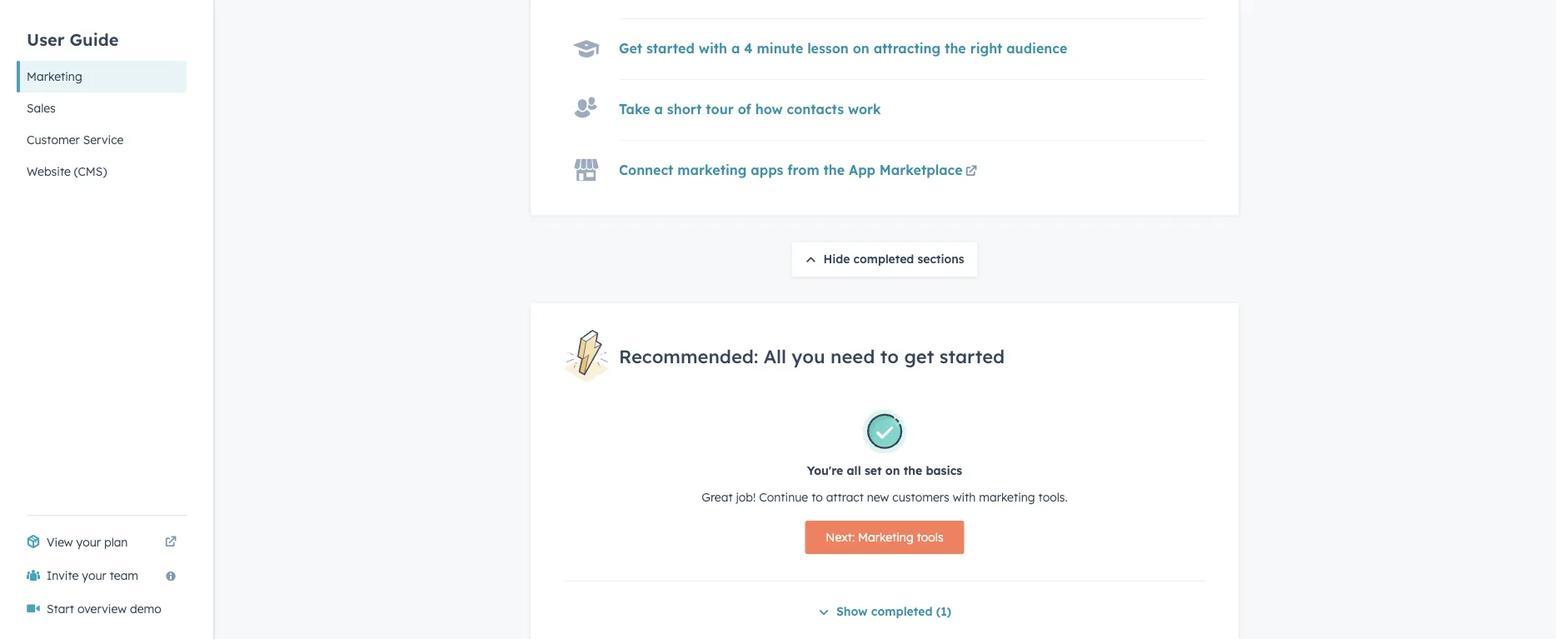 Task type: locate. For each thing, give the bounding box(es) containing it.
0 horizontal spatial started
[[647, 41, 695, 57]]

your for invite
[[82, 568, 106, 583]]

how
[[756, 101, 783, 118]]

with left 4
[[699, 41, 727, 57]]

1 vertical spatial started
[[940, 345, 1005, 368]]

link opens in a new window image
[[966, 163, 977, 183], [165, 532, 177, 552]]

show
[[837, 605, 868, 619]]

0 vertical spatial marketing
[[678, 162, 747, 179]]

0 horizontal spatial link opens in a new window image
[[165, 537, 177, 548]]

link opens in a new window image inside connect marketing apps from the app marketplace link
[[966, 167, 977, 179]]

1 horizontal spatial link opens in a new window image
[[966, 167, 977, 179]]

invite your team button
[[17, 559, 187, 592]]

audience
[[1007, 41, 1068, 57]]

customer service button
[[17, 124, 187, 156]]

take
[[619, 101, 650, 118]]

to left attract
[[812, 491, 823, 505]]

marketing down great job! continue to attract new customers with marketing tools.
[[858, 531, 914, 545]]

connect marketing apps from the app marketplace link
[[619, 162, 980, 183]]

work
[[848, 101, 881, 118]]

great
[[702, 491, 733, 505]]

1 vertical spatial completed
[[871, 605, 933, 619]]

the left the right
[[945, 41, 966, 57]]

0 horizontal spatial to
[[812, 491, 823, 505]]

marketing left tools.
[[979, 491, 1035, 505]]

your inside 'button'
[[82, 568, 106, 583]]

show completed (1)
[[837, 605, 952, 619]]

completed
[[854, 252, 914, 266], [871, 605, 933, 619]]

1 horizontal spatial on
[[886, 464, 900, 478]]

next: marketing tools button
[[805, 521, 965, 555]]

overview
[[77, 602, 127, 616]]

view
[[47, 535, 73, 550]]

1 horizontal spatial marketing
[[858, 531, 914, 545]]

1 vertical spatial link opens in a new window image
[[165, 537, 177, 548]]

1 vertical spatial marketing
[[858, 531, 914, 545]]

on right set
[[886, 464, 900, 478]]

a
[[732, 41, 740, 57], [655, 101, 663, 118]]

next:
[[826, 531, 855, 545]]

1 vertical spatial link opens in a new window image
[[165, 532, 177, 552]]

0 vertical spatial a
[[732, 41, 740, 57]]

0 horizontal spatial the
[[824, 162, 845, 179]]

link opens in a new window image right plan
[[165, 537, 177, 548]]

1 horizontal spatial a
[[732, 41, 740, 57]]

all
[[847, 464, 861, 478]]

you're
[[807, 464, 843, 478]]

on
[[853, 41, 870, 57], [886, 464, 900, 478]]

marketing
[[27, 69, 82, 84], [858, 531, 914, 545]]

0 horizontal spatial on
[[853, 41, 870, 57]]

0 vertical spatial completed
[[854, 252, 914, 266]]

1 vertical spatial marketing
[[979, 491, 1035, 505]]

from
[[788, 162, 820, 179]]

customers
[[893, 491, 950, 505]]

0 vertical spatial to
[[881, 345, 899, 368]]

completed right hide
[[854, 252, 914, 266]]

2 horizontal spatial the
[[945, 41, 966, 57]]

your left "team" at the bottom left of page
[[82, 568, 106, 583]]

customer
[[27, 132, 80, 147]]

your
[[76, 535, 101, 550], [82, 568, 106, 583]]

to
[[881, 345, 899, 368], [812, 491, 823, 505]]

completed inside show completed (1) button
[[871, 605, 933, 619]]

1 horizontal spatial with
[[953, 491, 976, 505]]

marketing left apps
[[678, 162, 747, 179]]

the left app
[[824, 162, 845, 179]]

connect marketing apps from the app marketplace
[[619, 162, 963, 179]]

0 vertical spatial with
[[699, 41, 727, 57]]

on right lesson on the right top of the page
[[853, 41, 870, 57]]

0 vertical spatial link opens in a new window image
[[966, 163, 977, 183]]

hide
[[824, 252, 850, 266]]

1 vertical spatial your
[[82, 568, 106, 583]]

the
[[945, 41, 966, 57], [824, 162, 845, 179], [904, 464, 923, 478]]

0 vertical spatial link opens in a new window image
[[966, 167, 977, 179]]

link opens in a new window image
[[966, 167, 977, 179], [165, 537, 177, 548]]

with
[[699, 41, 727, 57], [953, 491, 976, 505]]

1 vertical spatial the
[[824, 162, 845, 179]]

marketing up sales
[[27, 69, 82, 84]]

your left plan
[[76, 535, 101, 550]]

0 vertical spatial marketing
[[27, 69, 82, 84]]

a right take
[[655, 101, 663, 118]]

contacts
[[787, 101, 844, 118]]

started
[[647, 41, 695, 57], [940, 345, 1005, 368]]

1 horizontal spatial started
[[940, 345, 1005, 368]]

1 horizontal spatial link opens in a new window image
[[966, 163, 977, 183]]

basics
[[926, 464, 963, 478]]

link opens in a new window image right marketplace
[[966, 163, 977, 183]]

1 horizontal spatial to
[[881, 345, 899, 368]]

customer service
[[27, 132, 124, 147]]

0 vertical spatial the
[[945, 41, 966, 57]]

great job! continue to attract new customers with marketing tools.
[[702, 491, 1068, 505]]

with down 'basics' at the bottom right of page
[[953, 491, 976, 505]]

0 horizontal spatial marketing
[[27, 69, 82, 84]]

hide completed sections
[[824, 252, 965, 266]]

1 horizontal spatial marketing
[[979, 491, 1035, 505]]

of
[[738, 101, 751, 118]]

1 horizontal spatial the
[[904, 464, 923, 478]]

link opens in a new window image inside view your plan link
[[165, 532, 177, 552]]

0 horizontal spatial with
[[699, 41, 727, 57]]

link opens in a new window image right marketplace
[[966, 167, 977, 179]]

completed for show
[[871, 605, 933, 619]]

1 vertical spatial a
[[655, 101, 663, 118]]

completed left (1)
[[871, 605, 933, 619]]

get
[[904, 345, 934, 368]]

to left get
[[881, 345, 899, 368]]

view your plan
[[47, 535, 128, 550]]

tools
[[917, 531, 944, 545]]

short
[[667, 101, 702, 118]]

0 vertical spatial your
[[76, 535, 101, 550]]

the up customers
[[904, 464, 923, 478]]

1 vertical spatial to
[[812, 491, 823, 505]]

link opens in a new window image right plan
[[165, 532, 177, 552]]

start
[[47, 602, 74, 616]]

attracting
[[874, 41, 941, 57]]

(1)
[[936, 605, 952, 619]]

2 vertical spatial the
[[904, 464, 923, 478]]

marketing
[[678, 162, 747, 179], [979, 491, 1035, 505]]

completed inside hide completed sections button
[[854, 252, 914, 266]]

a left 4
[[732, 41, 740, 57]]

start overview demo
[[47, 602, 161, 616]]

0 horizontal spatial link opens in a new window image
[[165, 532, 177, 552]]

get
[[619, 41, 643, 57]]

4
[[744, 41, 753, 57]]

sales button
[[17, 92, 187, 124]]



Task type: vqa. For each thing, say whether or not it's contained in the screenshot.
Search HubSpot search field
no



Task type: describe. For each thing, give the bounding box(es) containing it.
new
[[867, 491, 889, 505]]

set
[[865, 464, 882, 478]]

all
[[764, 345, 787, 368]]

show completed (1) button
[[818, 602, 952, 623]]

0 vertical spatial on
[[853, 41, 870, 57]]

marketplace
[[880, 162, 963, 179]]

minute
[[757, 41, 803, 57]]

completed for hide
[[854, 252, 914, 266]]

hide completed sections button
[[792, 243, 978, 277]]

user
[[27, 29, 65, 50]]

tools.
[[1039, 491, 1068, 505]]

0 vertical spatial started
[[647, 41, 695, 57]]

job!
[[736, 491, 756, 505]]

website
[[27, 164, 71, 179]]

lesson
[[808, 41, 849, 57]]

recommended: all you need to get started
[[619, 345, 1005, 368]]

1 vertical spatial with
[[953, 491, 976, 505]]

marketing inside 'next: marketing tools' button
[[858, 531, 914, 545]]

sections
[[918, 252, 965, 266]]

get started with a 4 minute lesson on attracting the right audience link
[[619, 41, 1068, 57]]

team
[[110, 568, 138, 583]]

start overview demo link
[[17, 592, 187, 626]]

tour
[[706, 101, 734, 118]]

plan
[[104, 535, 128, 550]]

apps
[[751, 162, 784, 179]]

(cms)
[[74, 164, 107, 179]]

link opens in a new window image inside connect marketing apps from the app marketplace link
[[966, 163, 977, 183]]

invite
[[47, 568, 79, 583]]

website (cms)
[[27, 164, 107, 179]]

the for connect marketing apps from the app marketplace
[[824, 162, 845, 179]]

attract
[[826, 491, 864, 505]]

you're all set on the basics
[[807, 464, 963, 478]]

user guide views element
[[17, 0, 187, 187]]

service
[[83, 132, 124, 147]]

marketing button
[[17, 61, 187, 92]]

guide
[[70, 29, 119, 50]]

0 horizontal spatial marketing
[[678, 162, 747, 179]]

continue
[[759, 491, 808, 505]]

sales
[[27, 101, 56, 115]]

1 vertical spatial on
[[886, 464, 900, 478]]

user guide
[[27, 29, 119, 50]]

invite your team
[[47, 568, 138, 583]]

connect
[[619, 162, 674, 179]]

view your plan link
[[17, 526, 187, 559]]

marketing inside "marketing" button
[[27, 69, 82, 84]]

0 horizontal spatial a
[[655, 101, 663, 118]]

next: marketing tools
[[826, 531, 944, 545]]

link opens in a new window image inside view your plan link
[[165, 537, 177, 548]]

take a short tour of how contacts work
[[619, 101, 881, 118]]

website (cms) button
[[17, 156, 187, 187]]

need
[[831, 345, 875, 368]]

recommended:
[[619, 345, 758, 368]]

get started with a 4 minute lesson on attracting the right audience
[[619, 41, 1068, 57]]

the for you're all set on the basics
[[904, 464, 923, 478]]

right
[[970, 41, 1003, 57]]

demo
[[130, 602, 161, 616]]

your for view
[[76, 535, 101, 550]]

you
[[792, 345, 825, 368]]

app
[[849, 162, 876, 179]]

take a short tour of how contacts work link
[[619, 101, 881, 118]]



